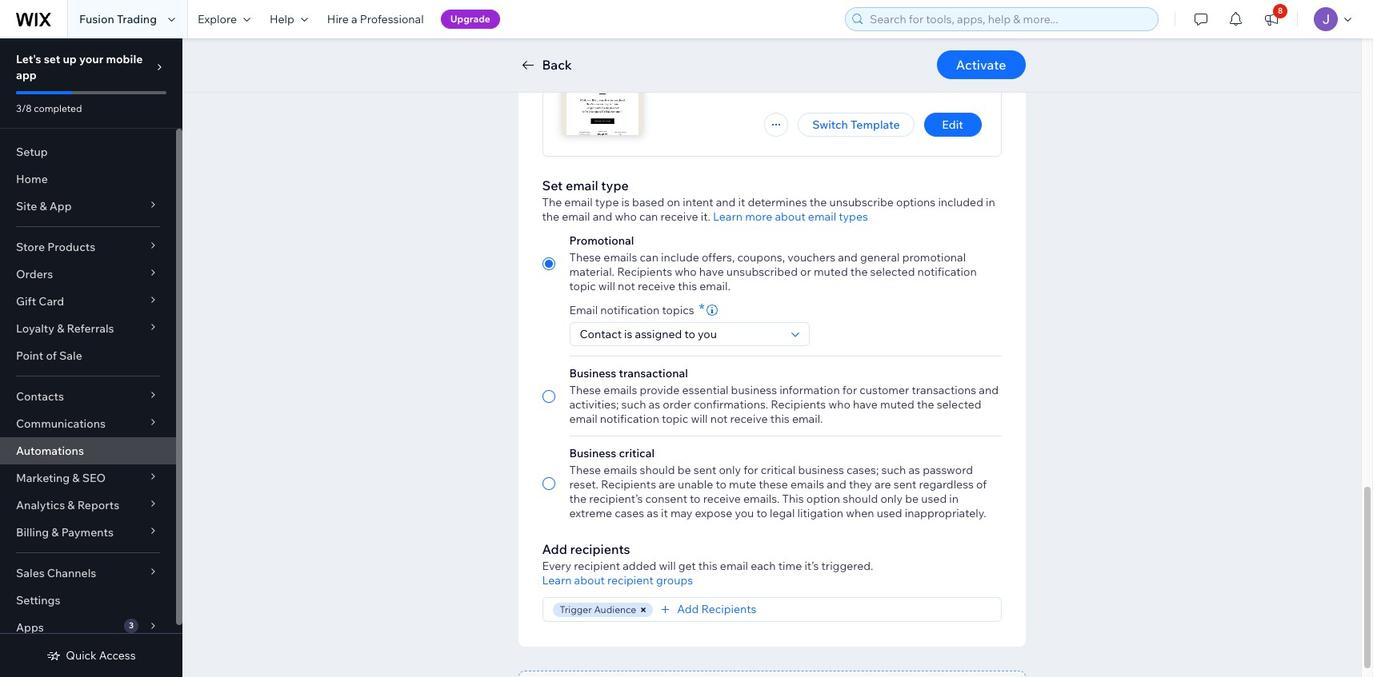 Task type: locate. For each thing, give the bounding box(es) containing it.
notification down the provide at the left of the page
[[600, 412, 659, 427]]

email. inside business transactional these emails provide essential business information for customer transactions and activities; such as order confirmations. recipients who have muted the selected email notification topic will not receive this email.
[[792, 412, 823, 427]]

1 horizontal spatial who
[[675, 265, 697, 279]]

orders
[[16, 267, 53, 282]]

can inside 'the email type is based on intent and it determines the unsubscribe options included in the email and who can receive it.'
[[639, 210, 658, 224]]

1 horizontal spatial email.
[[792, 412, 823, 427]]

3/8 completed
[[16, 102, 82, 114]]

0 horizontal spatial for
[[744, 463, 758, 478]]

fusion
[[79, 12, 114, 26]]

0 vertical spatial in
[[986, 195, 995, 210]]

will down essential
[[691, 412, 708, 427]]

1 vertical spatial it
[[661, 507, 668, 521]]

0 vertical spatial will
[[598, 279, 615, 294]]

fusion trading
[[79, 12, 157, 26]]

activate
[[956, 57, 1006, 73]]

0 vertical spatial these
[[569, 250, 601, 265]]

recipients right the confirmations.
[[771, 398, 826, 412]]

selected inside business transactional these emails provide essential business information for customer transactions and activities; such as order confirmations. recipients who have muted the selected email notification topic will not receive this email.
[[937, 398, 981, 412]]

the email type is based on intent and it determines the unsubscribe options included in the email and who can receive it.
[[542, 195, 995, 224]]

1 vertical spatial notification
[[600, 303, 660, 318]]

not down essential
[[710, 412, 728, 427]]

who inside business transactional these emails provide essential business information for customer transactions and activities; such as order confirmations. recipients who have muted the selected email notification topic will not receive this email.
[[829, 398, 850, 412]]

1 vertical spatial critical
[[761, 463, 796, 478]]

for inside business critical these emails should be sent only for critical business cases; such as password reset. recipients are unable to mute these emails and they are sent regardless of the recipient's consent to receive emails. this option should only be used in extreme cases as it may expose you to legal litigation when used inappropriately.
[[744, 463, 758, 478]]

should
[[640, 463, 675, 478], [843, 492, 878, 507]]

vouchers
[[788, 250, 835, 265]]

1 horizontal spatial this
[[698, 559, 718, 574]]

1 vertical spatial will
[[691, 412, 708, 427]]

in
[[986, 195, 995, 210], [949, 492, 959, 507]]

0 horizontal spatial used
[[877, 507, 902, 521]]

types
[[839, 210, 868, 224]]

loyalty
[[16, 322, 54, 336]]

in down "password"
[[949, 492, 959, 507]]

topic inside the promotional these emails can include offers, coupons, vouchers and general promotional material. recipients who have unsubscribed or muted the selected notification topic will not receive this email.
[[569, 279, 596, 294]]

1 vertical spatial topic
[[662, 412, 688, 427]]

2 horizontal spatial will
[[691, 412, 708, 427]]

1 horizontal spatial not
[[710, 412, 728, 427]]

to
[[716, 478, 727, 492], [690, 492, 701, 507], [757, 507, 767, 521]]

these
[[759, 478, 788, 492]]

0 horizontal spatial of
[[46, 349, 57, 363]]

sent
[[694, 463, 716, 478], [894, 478, 916, 492]]

business right essential
[[731, 383, 777, 398]]

receive left the it.
[[661, 210, 698, 224]]

for inside business transactional these emails provide essential business information for customer transactions and activities; such as order confirmations. recipients who have muted the selected email notification topic will not receive this email.
[[842, 383, 857, 398]]

who inside the promotional these emails can include offers, coupons, vouchers and general promotional material. recipients who have unsubscribed or muted the selected notification topic will not receive this email.
[[675, 265, 697, 279]]

settings link
[[0, 587, 176, 615]]

option
[[806, 492, 840, 507]]

these for business transactional
[[569, 383, 601, 398]]

trading
[[117, 12, 157, 26]]

recipients inside business critical these emails should be sent only for critical business cases; such as password reset. recipients are unable to mute these emails and they are sent regardless of the recipient's consent to receive emails. this option should only be used in extreme cases as it may expose you to legal litigation when used inappropriately.
[[601, 478, 656, 492]]

2 horizontal spatial to
[[757, 507, 767, 521]]

who up the promotional
[[615, 210, 637, 224]]

1 horizontal spatial learn
[[713, 210, 743, 224]]

1 horizontal spatial be
[[905, 492, 919, 507]]

2 are from the left
[[875, 478, 891, 492]]

sent left mute
[[694, 463, 716, 478]]

automations
[[16, 444, 84, 459]]

not up email notification topics *
[[618, 279, 635, 294]]

can right is
[[639, 210, 658, 224]]

email left each
[[720, 559, 748, 574]]

0 horizontal spatial about
[[574, 574, 605, 588]]

this right get
[[698, 559, 718, 574]]

recipient down recipients
[[574, 559, 620, 574]]

add
[[542, 542, 567, 558], [677, 603, 699, 617]]

1 horizontal spatial such
[[881, 463, 906, 478]]

0 vertical spatial notification
[[918, 265, 977, 279]]

0 vertical spatial should
[[640, 463, 675, 478]]

these up recipient's
[[569, 463, 601, 478]]

0 horizontal spatial critical
[[619, 447, 655, 461]]

who for transactional
[[829, 398, 850, 412]]

can left include
[[640, 250, 659, 265]]

1 vertical spatial who
[[675, 265, 697, 279]]

0 vertical spatial email.
[[700, 279, 731, 294]]

it inside business critical these emails should be sent only for critical business cases; such as password reset. recipients are unable to mute these emails and they are sent regardless of the recipient's consent to receive emails. this option should only be used in extreme cases as it may expose you to legal litigation when used inappropriately.
[[661, 507, 668, 521]]

1 vertical spatial not
[[710, 412, 728, 427]]

receive left emails.
[[703, 492, 741, 507]]

0 horizontal spatial only
[[719, 463, 741, 478]]

these inside the promotional these emails can include offers, coupons, vouchers and general promotional material. recipients who have unsubscribed or muted the selected notification topic will not receive this email.
[[569, 250, 601, 265]]

1 horizontal spatial sent
[[894, 478, 916, 492]]

site & app button
[[0, 193, 176, 220]]

emails up recipient's
[[604, 463, 637, 478]]

2 business from the top
[[569, 447, 616, 461]]

each
[[751, 559, 776, 574]]

1 horizontal spatial in
[[986, 195, 995, 210]]

0 vertical spatial selected
[[870, 265, 915, 279]]

home link
[[0, 166, 176, 193]]

business inside business critical these emails should be sent only for critical business cases; such as password reset. recipients are unable to mute these emails and they are sent regardless of the recipient's consent to receive emails. this option should only be used in extreme cases as it may expose you to legal litigation when used inappropriately.
[[569, 447, 616, 461]]

email right the
[[562, 210, 590, 224]]

who left offers,
[[675, 265, 697, 279]]

business for business transactional these emails provide essential business information for customer transactions and activities; such as order confirmations. recipients who have muted the selected email notification topic will not receive this email.
[[569, 366, 616, 381]]

0 vertical spatial have
[[699, 265, 724, 279]]

0 vertical spatial not
[[618, 279, 635, 294]]

business up reset.
[[569, 447, 616, 461]]

1 these from the top
[[569, 250, 601, 265]]

selected up "password"
[[937, 398, 981, 412]]

for left customer
[[842, 383, 857, 398]]

topic inside business transactional these emails provide essential business information for customer transactions and activities; such as order confirmations. recipients who have muted the selected email notification topic will not receive this email.
[[662, 412, 688, 427]]

loyalty & referrals button
[[0, 315, 176, 342]]

type
[[601, 178, 629, 194], [595, 195, 619, 210]]

it left may
[[661, 507, 668, 521]]

1 horizontal spatial only
[[881, 492, 903, 507]]

the right customer
[[917, 398, 934, 412]]

site & app
[[16, 199, 72, 214]]

0 vertical spatial as
[[649, 398, 660, 412]]

hire
[[327, 12, 349, 26]]

sales
[[16, 567, 45, 581]]

critical up recipient's
[[619, 447, 655, 461]]

0 vertical spatial can
[[639, 210, 658, 224]]

about right the more
[[775, 210, 806, 224]]

& right loyalty
[[57, 322, 64, 336]]

these inside business transactional these emails provide essential business information for customer transactions and activities; such as order confirmations. recipients who have muted the selected email notification topic will not receive this email.
[[569, 383, 601, 398]]

topic up email
[[569, 279, 596, 294]]

options
[[896, 195, 936, 210]]

promotional
[[569, 234, 634, 248]]

muted
[[814, 265, 848, 279], [880, 398, 914, 412]]

intent
[[683, 195, 713, 210]]

critical up the this
[[761, 463, 796, 478]]

and right transactions
[[979, 383, 999, 398]]

add recipients every recipient added will get this email each time it's triggered. learn about recipient groups
[[542, 542, 873, 588]]

receive up mute
[[730, 412, 768, 427]]

recipients down add recipients every recipient added will get this email each time it's triggered. learn about recipient groups
[[701, 603, 757, 617]]

0 vertical spatial type
[[601, 178, 629, 194]]

such down transactional
[[621, 398, 646, 412]]

1 horizontal spatial of
[[976, 478, 987, 492]]

cases;
[[847, 463, 879, 478]]

0 vertical spatial it
[[738, 195, 745, 210]]

and
[[716, 195, 736, 210], [593, 210, 612, 224], [838, 250, 858, 265], [979, 383, 999, 398], [827, 478, 846, 492]]

and inside the promotional these emails can include offers, coupons, vouchers and general promotional material. recipients who have unsubscribed or muted the selected notification topic will not receive this email.
[[838, 250, 858, 265]]

1 vertical spatial should
[[843, 492, 878, 507]]

to right you
[[757, 507, 767, 521]]

emails down transactional
[[604, 383, 637, 398]]

type inside 'the email type is based on intent and it determines the unsubscribe options included in the email and who can receive it.'
[[595, 195, 619, 210]]

switch template button
[[798, 113, 914, 137]]

add up the every at the bottom left of page
[[542, 542, 567, 558]]

as left order
[[649, 398, 660, 412]]

these inside business critical these emails should be sent only for critical business cases; such as password reset. recipients are unable to mute these emails and they are sent regardless of the recipient's consent to receive emails. this option should only be used in extreme cases as it may expose you to legal litigation when used inappropriately.
[[569, 463, 601, 478]]

1 vertical spatial business
[[798, 463, 844, 478]]

back button
[[518, 55, 572, 74]]

1 horizontal spatial it
[[738, 195, 745, 210]]

& left reports
[[67, 499, 75, 513]]

selected down options
[[870, 265, 915, 279]]

learn
[[713, 210, 743, 224], [542, 574, 572, 588]]

receive up email notification topics *
[[638, 279, 675, 294]]

2 vertical spatial will
[[659, 559, 676, 574]]

recipients up email notification topics *
[[617, 265, 672, 279]]

0 horizontal spatial it
[[661, 507, 668, 521]]

as left "password"
[[909, 463, 920, 478]]

this up topics
[[678, 279, 697, 294]]

about up trigger audience on the bottom of the page
[[574, 574, 605, 588]]

& inside popup button
[[51, 526, 59, 540]]

be left regardless
[[905, 492, 919, 507]]

about inside add recipients every recipient added will get this email each time it's triggered. learn about recipient groups
[[574, 574, 605, 588]]

can inside the promotional these emails can include offers, coupons, vouchers and general promotional material. recipients who have unsubscribed or muted the selected notification topic will not receive this email.
[[640, 250, 659, 265]]

and inside business critical these emails should be sent only for critical business cases; such as password reset. recipients are unable to mute these emails and they are sent regardless of the recipient's consent to receive emails. this option should only be used in extreme cases as it may expose you to legal litigation when used inappropriately.
[[827, 478, 846, 492]]

Email notification topics field
[[575, 323, 786, 346]]

of inside sidebar element
[[46, 349, 57, 363]]

only right they
[[881, 492, 903, 507]]

0 vertical spatial business
[[569, 366, 616, 381]]

2 horizontal spatial this
[[770, 412, 790, 427]]

the inside the promotional these emails can include offers, coupons, vouchers and general promotional material. recipients who have unsubscribed or muted the selected notification topic will not receive this email.
[[850, 265, 868, 279]]

mute
[[729, 478, 756, 492]]

business up the activities;
[[569, 366, 616, 381]]

it left the 'determines'
[[738, 195, 745, 210]]

such
[[621, 398, 646, 412], [881, 463, 906, 478]]

the inside business critical these emails should be sent only for critical business cases; such as password reset. recipients are unable to mute these emails and they are sent regardless of the recipient's consent to receive emails. this option should only be used in extreme cases as it may expose you to legal litigation when used inappropriately.
[[569, 492, 587, 507]]

who left customer
[[829, 398, 850, 412]]

0 horizontal spatial this
[[678, 279, 697, 294]]

have right the information
[[853, 398, 878, 412]]

email. up *
[[700, 279, 731, 294]]

0 vertical spatial this
[[678, 279, 697, 294]]

email up reset.
[[569, 412, 598, 427]]

on
[[667, 195, 680, 210]]

1 vertical spatial type
[[595, 195, 619, 210]]

& right billing on the bottom left
[[51, 526, 59, 540]]

they
[[849, 478, 872, 492]]

learn inside add recipients every recipient added will get this email each time it's triggered. learn about recipient groups
[[542, 574, 572, 588]]

these left the provide at the left of the page
[[569, 383, 601, 398]]

1 vertical spatial have
[[853, 398, 878, 412]]

have up *
[[699, 265, 724, 279]]

1 vertical spatial business
[[569, 447, 616, 461]]

0 vertical spatial topic
[[569, 279, 596, 294]]

the left recipient's
[[569, 492, 587, 507]]

business transactional these emails provide essential business information for customer transactions and activities; such as order confirmations. recipients who have muted the selected email notification topic will not receive this email.
[[569, 366, 999, 427]]

1 vertical spatial about
[[574, 574, 605, 588]]

in right included
[[986, 195, 995, 210]]

0 horizontal spatial such
[[621, 398, 646, 412]]

1 vertical spatial for
[[744, 463, 758, 478]]

type up is
[[601, 178, 629, 194]]

these for business critical
[[569, 463, 601, 478]]

& left seo on the bottom left of page
[[72, 471, 80, 486]]

should down cases;
[[843, 492, 878, 507]]

add down groups
[[677, 603, 699, 617]]

& for site
[[40, 199, 47, 214]]

0 vertical spatial of
[[46, 349, 57, 363]]

1 horizontal spatial about
[[775, 210, 806, 224]]

learn up trigger
[[542, 574, 572, 588]]

who inside 'the email type is based on intent and it determines the unsubscribe options included in the email and who can receive it.'
[[615, 210, 637, 224]]

learn right the it.
[[713, 210, 743, 224]]

1 vertical spatial email.
[[792, 412, 823, 427]]

upgrade
[[450, 13, 490, 25]]

2 vertical spatial who
[[829, 398, 850, 412]]

receive inside business critical these emails should be sent only for critical business cases; such as password reset. recipients are unable to mute these emails and they are sent regardless of the recipient's consent to receive emails. this option should only be used in extreme cases as it may expose you to legal litigation when used inappropriately.
[[703, 492, 741, 507]]

should up consent
[[640, 463, 675, 478]]

activate button
[[937, 50, 1025, 79]]

2 vertical spatial this
[[698, 559, 718, 574]]

order
[[663, 398, 691, 412]]

to right consent
[[690, 492, 701, 507]]

as
[[649, 398, 660, 412], [909, 463, 920, 478], [647, 507, 658, 521]]

more
[[745, 210, 772, 224]]

and left they
[[827, 478, 846, 492]]

3 these from the top
[[569, 463, 601, 478]]

loyalty & referrals
[[16, 322, 114, 336]]

0 horizontal spatial who
[[615, 210, 637, 224]]

will left get
[[659, 559, 676, 574]]

triggered.
[[821, 559, 873, 574]]

1 vertical spatial be
[[905, 492, 919, 507]]

the inside business transactional these emails provide essential business information for customer transactions and activities; such as order confirmations. recipients who have muted the selected email notification topic will not receive this email.
[[917, 398, 934, 412]]

& right site
[[40, 199, 47, 214]]

who
[[615, 210, 637, 224], [675, 265, 697, 279], [829, 398, 850, 412]]

selected
[[870, 265, 915, 279], [937, 398, 981, 412]]

as right the cases on the left bottom of the page
[[647, 507, 658, 521]]

1 horizontal spatial have
[[853, 398, 878, 412]]

1 vertical spatial of
[[976, 478, 987, 492]]

0 vertical spatial only
[[719, 463, 741, 478]]

these down the promotional
[[569, 250, 601, 265]]

0 vertical spatial learn
[[713, 210, 743, 224]]

learn more about email types link
[[713, 210, 868, 224]]

business
[[569, 366, 616, 381], [569, 447, 616, 461]]

have
[[699, 265, 724, 279], [853, 398, 878, 412]]

as inside business transactional these emails provide essential business information for customer transactions and activities; such as order confirmations. recipients who have muted the selected email notification topic will not receive this email.
[[649, 398, 660, 412]]

type left is
[[595, 195, 619, 210]]

hire a professional link
[[318, 0, 433, 38]]

every
[[542, 559, 571, 574]]

1 horizontal spatial business
[[798, 463, 844, 478]]

0 horizontal spatial be
[[678, 463, 691, 478]]

1 horizontal spatial are
[[875, 478, 891, 492]]

will up email notification topics *
[[598, 279, 615, 294]]

point of sale link
[[0, 342, 176, 370]]

receive inside 'the email type is based on intent and it determines the unsubscribe options included in the email and who can receive it.'
[[661, 210, 698, 224]]

0 vertical spatial add
[[542, 542, 567, 558]]

not inside the promotional these emails can include offers, coupons, vouchers and general promotional material. recipients who have unsubscribed or muted the selected notification topic will not receive this email.
[[618, 279, 635, 294]]

add inside add recipients every recipient added will get this email each time it's triggered. learn about recipient groups
[[542, 542, 567, 558]]

are left unable
[[659, 478, 675, 492]]

0 horizontal spatial selected
[[870, 265, 915, 279]]

1 vertical spatial add
[[677, 603, 699, 617]]

card
[[39, 294, 64, 309]]

used right 'when'
[[877, 507, 902, 521]]

this down the information
[[770, 412, 790, 427]]

emails down the promotional
[[604, 250, 637, 265]]

promotional these emails can include offers, coupons, vouchers and general promotional material. recipients who have unsubscribed or muted the selected notification topic will not receive this email.
[[569, 234, 977, 294]]

and left general
[[838, 250, 858, 265]]

email.
[[700, 279, 731, 294], [792, 412, 823, 427]]

let's set up your mobile app
[[16, 52, 143, 82]]

sent left regardless
[[894, 478, 916, 492]]

the right vouchers
[[850, 265, 868, 279]]

&
[[40, 199, 47, 214], [57, 322, 64, 336], [72, 471, 80, 486], [67, 499, 75, 513], [51, 526, 59, 540]]

1 horizontal spatial for
[[842, 383, 857, 398]]

can
[[639, 210, 658, 224], [640, 250, 659, 265]]

2 these from the top
[[569, 383, 601, 398]]

0 vertical spatial for
[[842, 383, 857, 398]]

it
[[738, 195, 745, 210], [661, 507, 668, 521]]

are right they
[[875, 478, 891, 492]]

of right regardless
[[976, 478, 987, 492]]

automations link
[[0, 438, 176, 465]]

business inside business transactional these emails provide essential business information for customer transactions and activities; such as order confirmations. recipients who have muted the selected email notification topic will not receive this email.
[[569, 366, 616, 381]]

1 horizontal spatial muted
[[880, 398, 914, 412]]

app
[[49, 199, 72, 214]]

extreme
[[569, 507, 612, 521]]

switch template
[[812, 118, 900, 132]]

0 horizontal spatial topic
[[569, 279, 596, 294]]

only
[[719, 463, 741, 478], [881, 492, 903, 507]]

1 vertical spatial can
[[640, 250, 659, 265]]

0 vertical spatial muted
[[814, 265, 848, 279]]

1 horizontal spatial selected
[[937, 398, 981, 412]]

business up option
[[798, 463, 844, 478]]

topic
[[569, 279, 596, 294], [662, 412, 688, 427]]

0 horizontal spatial are
[[659, 478, 675, 492]]

for left these
[[744, 463, 758, 478]]

0 horizontal spatial not
[[618, 279, 635, 294]]

included
[[938, 195, 983, 210]]

emails inside the promotional these emails can include offers, coupons, vouchers and general promotional material. recipients who have unsubscribed or muted the selected notification topic will not receive this email.
[[604, 250, 637, 265]]

0 horizontal spatial will
[[598, 279, 615, 294]]

0 vertical spatial such
[[621, 398, 646, 412]]

1 horizontal spatial topic
[[662, 412, 688, 427]]

0 horizontal spatial learn
[[542, 574, 572, 588]]

0 horizontal spatial add
[[542, 542, 567, 558]]

provide
[[640, 383, 680, 398]]

of left the sale
[[46, 349, 57, 363]]

only right unable
[[719, 463, 741, 478]]

such right cases;
[[881, 463, 906, 478]]

up
[[63, 52, 77, 66]]

0 horizontal spatial business
[[731, 383, 777, 398]]

of
[[46, 349, 57, 363], [976, 478, 987, 492]]

email. down the information
[[792, 412, 823, 427]]

this inside the promotional these emails can include offers, coupons, vouchers and general promotional material. recipients who have unsubscribed or muted the selected notification topic will not receive this email.
[[678, 279, 697, 294]]

for for information
[[842, 383, 857, 398]]

recipients up the cases on the left bottom of the page
[[601, 478, 656, 492]]

receive inside the promotional these emails can include offers, coupons, vouchers and general promotional material. recipients who have unsubscribed or muted the selected notification topic will not receive this email.
[[638, 279, 675, 294]]

marketing
[[16, 471, 70, 486]]

2 vertical spatial these
[[569, 463, 601, 478]]

1 vertical spatial these
[[569, 383, 601, 398]]

notification right email
[[600, 303, 660, 318]]

setup
[[16, 145, 48, 159]]

1 business from the top
[[569, 366, 616, 381]]

used down "password"
[[921, 492, 947, 507]]

topic down the provide at the left of the page
[[662, 412, 688, 427]]

1 horizontal spatial critical
[[761, 463, 796, 478]]

1 horizontal spatial will
[[659, 559, 676, 574]]

1 vertical spatial such
[[881, 463, 906, 478]]

notification right general
[[918, 265, 977, 279]]



Task type: vqa. For each thing, say whether or not it's contained in the screenshot.
YOUR
yes



Task type: describe. For each thing, give the bounding box(es) containing it.
store
[[16, 240, 45, 254]]

1 horizontal spatial to
[[716, 478, 727, 492]]

business critical these emails should be sent only for critical business cases; such as password reset. recipients are unable to mute these emails and they are sent regardless of the recipient's consent to receive emails. this option should only be used in extreme cases as it may expose you to legal litigation when used inappropriately.
[[569, 447, 987, 521]]

3/8
[[16, 102, 32, 114]]

quick access
[[66, 649, 136, 663]]

gift
[[16, 294, 36, 309]]

muted inside business transactional these emails provide essential business information for customer transactions and activities; such as order confirmations. recipients who have muted the selected email notification topic will not receive this email.
[[880, 398, 914, 412]]

email down the set email type
[[564, 195, 593, 210]]

0 vertical spatial be
[[678, 463, 691, 478]]

& for billing
[[51, 526, 59, 540]]

8
[[1278, 6, 1283, 16]]

added
[[623, 559, 656, 574]]

is
[[621, 195, 630, 210]]

1 horizontal spatial used
[[921, 492, 947, 507]]

business inside business transactional these emails provide essential business information for customer transactions and activities; such as order confirmations. recipients who have muted the selected email notification topic will not receive this email.
[[731, 383, 777, 398]]

recipients inside the promotional these emails can include offers, coupons, vouchers and general promotional material. recipients who have unsubscribed or muted the selected notification topic will not receive this email.
[[617, 265, 672, 279]]

1 horizontal spatial should
[[843, 492, 878, 507]]

general
[[860, 250, 900, 265]]

information
[[780, 383, 840, 398]]

orders button
[[0, 261, 176, 288]]

promotional
[[902, 250, 966, 265]]

have inside the promotional these emails can include offers, coupons, vouchers and general promotional material. recipients who have unsubscribed or muted the selected notification topic will not receive this email.
[[699, 265, 724, 279]]

professional
[[360, 12, 424, 26]]

recipients
[[570, 542, 630, 558]]

products
[[47, 240, 95, 254]]

sales channels
[[16, 567, 96, 581]]

analytics
[[16, 499, 65, 513]]

billing & payments button
[[0, 519, 176, 547]]

& for marketing
[[72, 471, 80, 486]]

settings
[[16, 594, 60, 608]]

0 vertical spatial about
[[775, 210, 806, 224]]

such inside business critical these emails should be sent only for critical business cases; such as password reset. recipients are unable to mute these emails and they are sent regardless of the recipient's consent to receive emails. this option should only be used in extreme cases as it may expose you to legal litigation when used inappropriately.
[[881, 463, 906, 478]]

trigger audience
[[560, 604, 636, 616]]

your
[[79, 52, 103, 66]]

expose
[[695, 507, 732, 521]]

a
[[351, 12, 357, 26]]

& for analytics
[[67, 499, 75, 513]]

contacts
[[16, 390, 64, 404]]

email left types
[[808, 210, 836, 224]]

it.
[[701, 210, 711, 224]]

based
[[632, 195, 664, 210]]

completed
[[34, 102, 82, 114]]

receive inside business transactional these emails provide essential business information for customer transactions and activities; such as order confirmations. recipients who have muted the selected email notification topic will not receive this email.
[[730, 412, 768, 427]]

material.
[[569, 265, 615, 279]]

contacts button
[[0, 383, 176, 411]]

will inside business transactional these emails provide essential business information for customer transactions and activities; such as order confirmations. recipients who have muted the selected email notification topic will not receive this email.
[[691, 412, 708, 427]]

sales channels button
[[0, 560, 176, 587]]

recipient's
[[589, 492, 643, 507]]

quick
[[66, 649, 97, 663]]

1 are from the left
[[659, 478, 675, 492]]

this inside add recipients every recipient added will get this email each time it's triggered. learn about recipient groups
[[698, 559, 718, 574]]

this
[[782, 492, 804, 507]]

such inside business transactional these emails provide essential business information for customer transactions and activities; such as order confirmations. recipients who have muted the selected email notification topic will not receive this email.
[[621, 398, 646, 412]]

business for business critical these emails should be sent only for critical business cases; such as password reset. recipients are unable to mute these emails and they are sent regardless of the recipient's consent to receive emails. this option should only be used in extreme cases as it may expose you to legal litigation when used inappropriately.
[[569, 447, 616, 461]]

and right the it.
[[716, 195, 736, 210]]

inappropriately.
[[905, 507, 986, 521]]

business inside business critical these emails should be sent only for critical business cases; such as password reset. recipients are unable to mute these emails and they are sent regardless of the recipient's consent to receive emails. this option should only be used in extreme cases as it may expose you to legal litigation when used inappropriately.
[[798, 463, 844, 478]]

cases
[[615, 507, 644, 521]]

setup link
[[0, 138, 176, 166]]

in inside 'the email type is based on intent and it determines the unsubscribe options included in the email and who can receive it.'
[[986, 195, 995, 210]]

selected inside the promotional these emails can include offers, coupons, vouchers and general promotional material. recipients who have unsubscribed or muted the selected notification topic will not receive this email.
[[870, 265, 915, 279]]

add for recipients
[[677, 603, 699, 617]]

sidebar element
[[0, 38, 182, 678]]

and inside business transactional these emails provide essential business information for customer transactions and activities; such as order confirmations. recipients who have muted the selected email notification topic will not receive this email.
[[979, 383, 999, 398]]

switch
[[812, 118, 848, 132]]

and up the promotional
[[593, 210, 612, 224]]

notification inside the promotional these emails can include offers, coupons, vouchers and general promotional material. recipients who have unsubscribed or muted the selected notification topic will not receive this email.
[[918, 265, 977, 279]]

email inside business transactional these emails provide essential business information for customer transactions and activities; such as order confirmations. recipients who have muted the selected email notification topic will not receive this email.
[[569, 412, 598, 427]]

2 vertical spatial as
[[647, 507, 658, 521]]

back
[[542, 57, 572, 73]]

email notification topics *
[[569, 300, 705, 318]]

analytics & reports
[[16, 499, 119, 513]]

in inside business critical these emails should be sent only for critical business cases; such as password reset. recipients are unable to mute these emails and they are sent regardless of the recipient's consent to receive emails. this option should only be used in extreme cases as it may expose you to legal litigation when used inappropriately.
[[949, 492, 959, 507]]

add for recipients
[[542, 542, 567, 558]]

sale
[[59, 349, 82, 363]]

edit
[[942, 118, 963, 132]]

emails.
[[743, 492, 780, 507]]

will inside the promotional these emails can include offers, coupons, vouchers and general promotional material. recipients who have unsubscribed or muted the selected notification topic will not receive this email.
[[598, 279, 615, 294]]

help
[[270, 12, 294, 26]]

seo
[[82, 471, 106, 486]]

email right set at the left
[[566, 178, 598, 194]]

type for the email type is based on intent and it determines the unsubscribe options included in the email and who can receive it.
[[595, 195, 619, 210]]

groups
[[656, 574, 693, 588]]

legal
[[770, 507, 795, 521]]

include
[[661, 250, 699, 265]]

type for set email type
[[601, 178, 629, 194]]

access
[[99, 649, 136, 663]]

email. inside the promotional these emails can include offers, coupons, vouchers and general promotional material. recipients who have unsubscribed or muted the selected notification topic will not receive this email.
[[700, 279, 731, 294]]

notification inside business transactional these emails provide essential business information for customer transactions and activities; such as order confirmations. recipients who have muted the selected email notification topic will not receive this email.
[[600, 412, 659, 427]]

who for email
[[615, 210, 637, 224]]

the down set at the left
[[542, 210, 559, 224]]

notification inside email notification topics *
[[600, 303, 660, 318]]

preview image
[[562, 55, 642, 135]]

the left types
[[810, 195, 827, 210]]

billing & payments
[[16, 526, 114, 540]]

coupons,
[[737, 250, 785, 265]]

channels
[[47, 567, 96, 581]]

0 horizontal spatial sent
[[694, 463, 716, 478]]

payments
[[61, 526, 114, 540]]

you
[[735, 507, 754, 521]]

it inside 'the email type is based on intent and it determines the unsubscribe options included in the email and who can receive it.'
[[738, 195, 745, 210]]

1 vertical spatial only
[[881, 492, 903, 507]]

recipients inside business transactional these emails provide essential business information for customer transactions and activities; such as order confirmations. recipients who have muted the selected email notification topic will not receive this email.
[[771, 398, 826, 412]]

hire a professional
[[327, 12, 424, 26]]

email inside add recipients every recipient added will get this email each time it's triggered. learn about recipient groups
[[720, 559, 748, 574]]

regardless
[[919, 478, 974, 492]]

determines
[[748, 195, 807, 210]]

will inside add recipients every recipient added will get this email each time it's triggered. learn about recipient groups
[[659, 559, 676, 574]]

reports
[[77, 499, 119, 513]]

this inside business transactional these emails provide essential business information for customer transactions and activities; such as order confirmations. recipients who have muted the selected email notification topic will not receive this email.
[[770, 412, 790, 427]]

for for only
[[744, 463, 758, 478]]

communications button
[[0, 411, 176, 438]]

have inside business transactional these emails provide essential business information for customer transactions and activities; such as order confirmations. recipients who have muted the selected email notification topic will not receive this email.
[[853, 398, 878, 412]]

time
[[778, 559, 802, 574]]

home
[[16, 172, 48, 186]]

app
[[16, 68, 37, 82]]

gift card button
[[0, 288, 176, 315]]

recipient up "audience"
[[607, 574, 654, 588]]

not inside business transactional these emails provide essential business information for customer transactions and activities; such as order confirmations. recipients who have muted the selected email notification topic will not receive this email.
[[710, 412, 728, 427]]

analytics & reports button
[[0, 492, 176, 519]]

confirmations.
[[694, 398, 768, 412]]

Search for tools, apps, help & more... field
[[865, 8, 1153, 30]]

password
[[923, 463, 973, 478]]

when
[[846, 507, 874, 521]]

set email type
[[542, 178, 629, 194]]

point of sale
[[16, 349, 82, 363]]

customer
[[860, 383, 909, 398]]

gift card
[[16, 294, 64, 309]]

1 vertical spatial as
[[909, 463, 920, 478]]

set
[[542, 178, 563, 194]]

0 horizontal spatial should
[[640, 463, 675, 478]]

of inside business critical these emails should be sent only for critical business cases; such as password reset. recipients are unable to mute these emails and they are sent regardless of the recipient's consent to receive emails. this option should only be used in extreme cases as it may expose you to legal litigation when used inappropriately.
[[976, 478, 987, 492]]

consent
[[645, 492, 687, 507]]

muted inside the promotional these emails can include offers, coupons, vouchers and general promotional material. recipients who have unsubscribed or muted the selected notification topic will not receive this email.
[[814, 265, 848, 279]]

0 vertical spatial critical
[[619, 447, 655, 461]]

& for loyalty
[[57, 322, 64, 336]]

activities;
[[569, 398, 619, 412]]

billing
[[16, 526, 49, 540]]

0 horizontal spatial to
[[690, 492, 701, 507]]

emails inside business transactional these emails provide essential business information for customer transactions and activities; such as order confirmations. recipients who have muted the selected email notification topic will not receive this email.
[[604, 383, 637, 398]]

emails up litigation
[[791, 478, 824, 492]]



